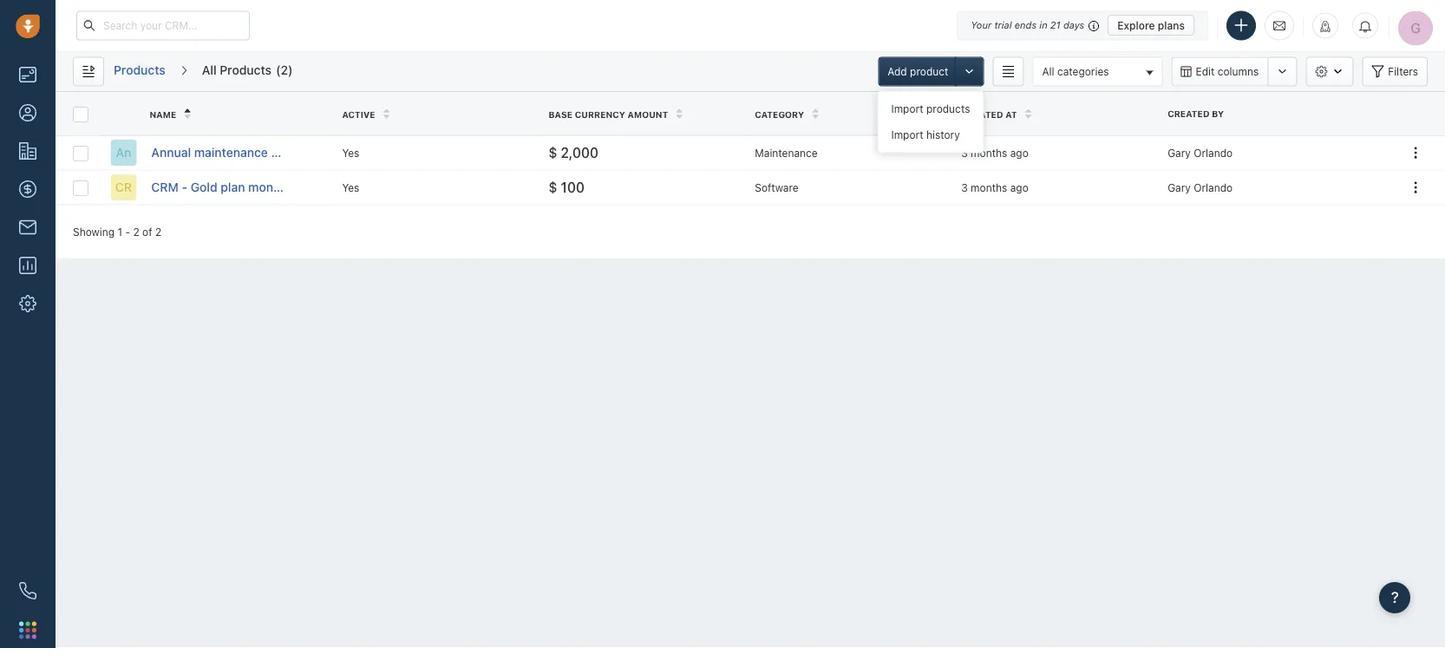 Task type: locate. For each thing, give the bounding box(es) containing it.
your
[[971, 20, 992, 31]]

- left gold
[[182, 180, 188, 194]]

1 vertical spatial 3 months ago
[[962, 181, 1029, 194]]

2 orlando from the top
[[1194, 181, 1233, 194]]

plan
[[221, 180, 245, 194]]

1 ago from the top
[[1011, 147, 1029, 159]]

0 vertical spatial orlando
[[1194, 147, 1233, 159]]

0 vertical spatial (sample)
[[323, 145, 374, 160]]

explore plans link
[[1109, 15, 1195, 36]]

$ left 2,000
[[549, 144, 558, 161]]

gary
[[1168, 147, 1192, 159], [1168, 181, 1192, 194]]

add product button
[[879, 57, 959, 86]]

active
[[342, 109, 375, 119]]

0 horizontal spatial all
[[202, 63, 217, 77]]

1 created from the left
[[1168, 108, 1210, 118]]

2 3 months ago from the top
[[962, 181, 1029, 194]]

1 vertical spatial months
[[971, 181, 1008, 194]]

all
[[202, 63, 217, 77], [1043, 65, 1055, 77]]

ago for 2,000
[[1011, 147, 1029, 159]]

0 vertical spatial ago
[[1011, 147, 1029, 159]]

3 months ago
[[962, 147, 1029, 159], [962, 181, 1029, 194]]

ago
[[1011, 147, 1029, 159], [1011, 181, 1029, 194]]

1 3 months ago from the top
[[962, 147, 1029, 159]]

yes for $ 100
[[342, 181, 360, 194]]

2 import from the top
[[892, 129, 924, 141]]

$ left 100
[[549, 179, 558, 195]]

0 horizontal spatial 2
[[133, 226, 140, 238]]

0 horizontal spatial created
[[962, 109, 1004, 119]]

2 for )
[[281, 63, 288, 77]]

1 vertical spatial gary orlando
[[1168, 181, 1233, 194]]

1 horizontal spatial products
[[220, 63, 272, 77]]

import inside import history link
[[892, 129, 924, 141]]

1 months from the top
[[971, 147, 1008, 159]]

2 created from the left
[[962, 109, 1004, 119]]

$ for $ 100
[[549, 179, 558, 195]]

products
[[114, 63, 166, 77], [220, 63, 272, 77]]

1 vertical spatial ago
[[1011, 181, 1029, 194]]

1 yes from the top
[[342, 147, 360, 159]]

)
[[288, 63, 293, 77]]

3
[[962, 147, 968, 159], [962, 181, 968, 194]]

import
[[892, 103, 924, 115], [892, 129, 924, 141]]

all categories button
[[1033, 57, 1163, 86]]

3 for 100
[[962, 181, 968, 194]]

3 down created at
[[962, 147, 968, 159]]

phone element
[[10, 574, 45, 608]]

created left at at the right of page
[[962, 109, 1004, 119]]

1 horizontal spatial created
[[1168, 108, 1210, 118]]

crm - gold plan monthly (sample) link
[[151, 179, 349, 196]]

2 right of
[[155, 226, 162, 238]]

3 down import history link
[[962, 181, 968, 194]]

1 $ from the top
[[549, 144, 558, 161]]

0 vertical spatial $
[[549, 144, 558, 161]]

2,000
[[561, 144, 599, 161]]

yes
[[342, 147, 360, 159], [342, 181, 360, 194]]

(sample) down active
[[323, 145, 374, 160]]

(sample) down contract
[[298, 180, 349, 194]]

all for all categories
[[1043, 65, 1055, 77]]

add
[[888, 66, 908, 78]]

1 import from the top
[[892, 103, 924, 115]]

1 gary orlando from the top
[[1168, 147, 1233, 159]]

import products
[[892, 103, 971, 115]]

2 months from the top
[[971, 181, 1008, 194]]

1 horizontal spatial 2
[[155, 226, 162, 238]]

showing 1 - 2 of 2
[[73, 226, 162, 238]]

days
[[1064, 20, 1085, 31]]

trial
[[995, 20, 1012, 31]]

freshworks switcher image
[[19, 622, 36, 639]]

2 for of
[[133, 226, 140, 238]]

months
[[971, 147, 1008, 159], [971, 181, 1008, 194]]

products link
[[113, 57, 166, 86]]

Search your CRM... text field
[[76, 11, 250, 40]]

1 vertical spatial gary
[[1168, 181, 1192, 194]]

1 horizontal spatial -
[[182, 180, 188, 194]]

0 vertical spatial 3 months ago
[[962, 147, 1029, 159]]

- right the 1 in the left top of the page
[[125, 226, 130, 238]]

2 3 from the top
[[962, 181, 968, 194]]

2 ago from the top
[[1011, 181, 1029, 194]]

gary orlando
[[1168, 147, 1233, 159], [1168, 181, 1233, 194]]

all for all products ( 2 )
[[202, 63, 217, 77]]

0 horizontal spatial -
[[125, 226, 130, 238]]

0 vertical spatial gary orlando
[[1168, 147, 1233, 159]]

$
[[549, 144, 558, 161], [549, 179, 558, 195]]

3 months ago for $ 100
[[962, 181, 1029, 194]]

0 vertical spatial yes
[[342, 147, 360, 159]]

category
[[755, 109, 805, 119]]

0 vertical spatial months
[[971, 147, 1008, 159]]

import history link
[[879, 122, 984, 148]]

created left the by
[[1168, 108, 1210, 118]]

import for import history
[[892, 129, 924, 141]]

0 vertical spatial 3
[[962, 147, 968, 159]]

2 horizontal spatial 2
[[281, 63, 288, 77]]

gold
[[191, 180, 218, 194]]

1 orlando from the top
[[1194, 147, 1233, 159]]

2 left of
[[133, 226, 140, 238]]

created by
[[1168, 108, 1225, 118]]

2
[[281, 63, 288, 77], [133, 226, 140, 238], [155, 226, 162, 238]]

all inside 'button'
[[1043, 65, 1055, 77]]

at
[[1006, 109, 1018, 119]]

explore plans
[[1118, 19, 1186, 31]]

0 vertical spatial import
[[892, 103, 924, 115]]

$ 100
[[549, 179, 585, 195]]

1 gary from the top
[[1168, 147, 1192, 159]]

created for created at
[[962, 109, 1004, 119]]

1 vertical spatial import
[[892, 129, 924, 141]]

import up import history
[[892, 103, 924, 115]]

0 horizontal spatial products
[[114, 63, 166, 77]]

cr
[[115, 180, 132, 194]]

history
[[927, 129, 961, 141]]

0 vertical spatial gary
[[1168, 147, 1192, 159]]

2 $ from the top
[[549, 179, 558, 195]]

email image
[[1274, 18, 1286, 33]]

-
[[182, 180, 188, 194], [125, 226, 130, 238]]

1 vertical spatial $
[[549, 179, 558, 195]]

ends
[[1015, 20, 1037, 31]]

import history
[[892, 129, 961, 141]]

1 3 from the top
[[962, 147, 968, 159]]

import down import products on the top right of the page
[[892, 129, 924, 141]]

all down search your crm... text box
[[202, 63, 217, 77]]

orlando for $ 2,000
[[1194, 147, 1233, 159]]

products
[[927, 103, 971, 115]]

2 up contract
[[281, 63, 288, 77]]

columns
[[1218, 66, 1260, 78]]

annual maintenance contract (sample) link
[[151, 144, 374, 161]]

1 vertical spatial 3
[[962, 181, 968, 194]]

all categories
[[1043, 65, 1110, 77]]

1 vertical spatial (sample)
[[298, 180, 349, 194]]

created
[[1168, 108, 1210, 118], [962, 109, 1004, 119]]

1 vertical spatial orlando
[[1194, 181, 1233, 194]]

2 yes from the top
[[342, 181, 360, 194]]

(sample)
[[323, 145, 374, 160], [298, 180, 349, 194]]

all left categories
[[1043, 65, 1055, 77]]

1 vertical spatial yes
[[342, 181, 360, 194]]

products left ( at left top
[[220, 63, 272, 77]]

orlando
[[1194, 147, 1233, 159], [1194, 181, 1233, 194]]

0 vertical spatial -
[[182, 180, 188, 194]]

phone image
[[19, 582, 36, 600]]

crm - gold plan monthly (sample)
[[151, 180, 349, 194]]

products up name
[[114, 63, 166, 77]]

2 gary from the top
[[1168, 181, 1192, 194]]

2 gary orlando from the top
[[1168, 181, 1233, 194]]

explore
[[1118, 19, 1156, 31]]

2 products from the left
[[220, 63, 272, 77]]

1 horizontal spatial all
[[1043, 65, 1055, 77]]



Task type: vqa. For each thing, say whether or not it's contained in the screenshot.
Filters
yes



Task type: describe. For each thing, give the bounding box(es) containing it.
in
[[1040, 20, 1048, 31]]

created at
[[962, 109, 1018, 119]]

filters button
[[1363, 57, 1429, 86]]

- inside crm - gold plan monthly (sample) link
[[182, 180, 188, 194]]

annual maintenance contract (sample)
[[151, 145, 374, 160]]

all products ( 2 )
[[202, 63, 293, 77]]

1 products from the left
[[114, 63, 166, 77]]

plans
[[1159, 19, 1186, 31]]

name
[[150, 109, 176, 119]]

showing
[[73, 226, 115, 238]]

ago for 100
[[1011, 181, 1029, 194]]

crm
[[151, 180, 179, 194]]

contract
[[271, 145, 320, 160]]

$ for $ 2,000
[[549, 144, 558, 161]]

annual
[[151, 145, 191, 160]]

filters
[[1389, 66, 1419, 78]]

base
[[549, 109, 573, 119]]

edit columns
[[1196, 66, 1260, 78]]

maintenance
[[755, 147, 818, 159]]

by
[[1213, 108, 1225, 118]]

$ 2,000
[[549, 144, 599, 161]]

monthly
[[248, 180, 295, 194]]

your trial ends in 21 days
[[971, 20, 1085, 31]]

categories
[[1058, 65, 1110, 77]]

yes for $ 2,000
[[342, 147, 360, 159]]

3 months ago for $ 2,000
[[962, 147, 1029, 159]]

import for import products
[[892, 103, 924, 115]]

months for 100
[[971, 181, 1008, 194]]

amount
[[628, 109, 669, 119]]

currency
[[575, 109, 626, 119]]

100
[[561, 179, 585, 195]]

1 vertical spatial -
[[125, 226, 130, 238]]

orlando for $ 100
[[1194, 181, 1233, 194]]

gary for 100
[[1168, 181, 1192, 194]]

product
[[911, 66, 949, 78]]

of
[[142, 226, 152, 238]]

gary orlando for 2,000
[[1168, 147, 1233, 159]]

edit columns button
[[1172, 57, 1268, 86]]

gary for 2,000
[[1168, 147, 1192, 159]]

months for 2,000
[[971, 147, 1008, 159]]

base currency amount
[[549, 109, 669, 119]]

3 for 2,000
[[962, 147, 968, 159]]

software
[[755, 181, 799, 194]]

add product
[[888, 66, 949, 78]]

edit
[[1196, 66, 1215, 78]]

1
[[118, 226, 122, 238]]

created for created by
[[1168, 108, 1210, 118]]

21
[[1051, 20, 1061, 31]]

gary orlando for 100
[[1168, 181, 1233, 194]]

an
[[116, 145, 131, 160]]

(
[[276, 63, 281, 77]]

maintenance
[[194, 145, 268, 160]]



